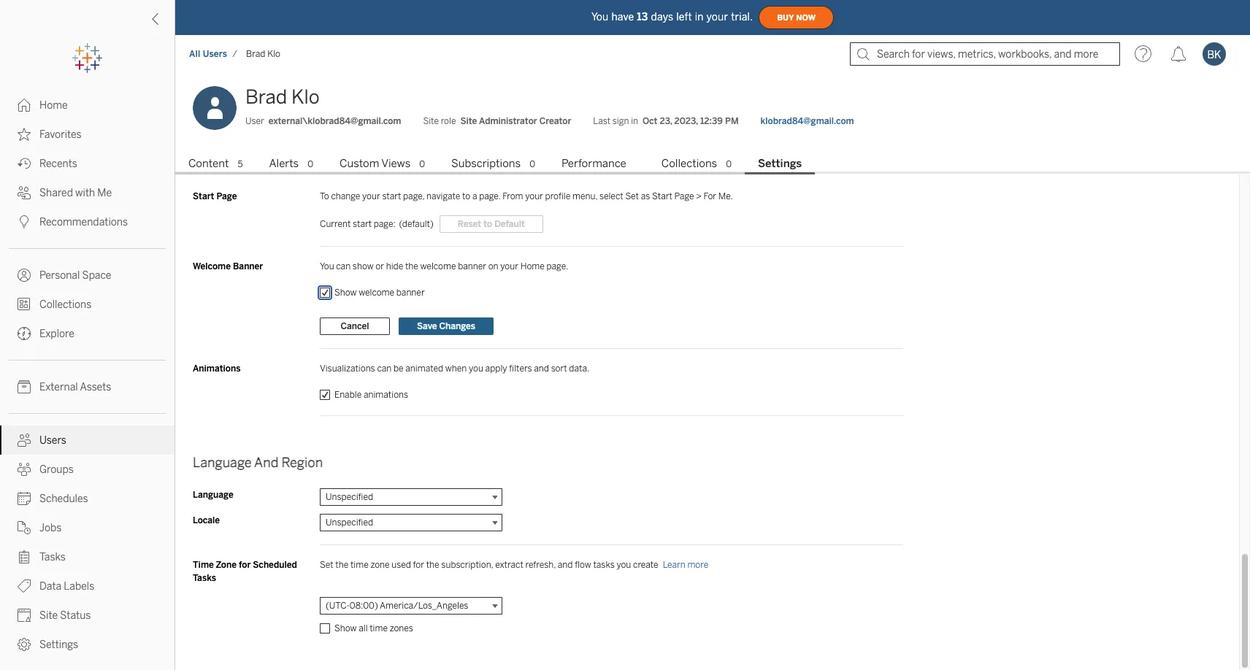 Task type: vqa. For each thing, say whether or not it's contained in the screenshot.
'description'
no



Task type: locate. For each thing, give the bounding box(es) containing it.
0 vertical spatial page.
[[479, 191, 501, 201]]

subscriptions
[[452, 157, 521, 170]]

0 vertical spatial time
[[351, 560, 369, 570]]

1 horizontal spatial for
[[413, 560, 425, 570]]

users
[[203, 49, 227, 59], [39, 435, 66, 447]]

0 horizontal spatial welcome
[[359, 288, 395, 298]]

3 0 from the left
[[530, 159, 536, 169]]

0 horizontal spatial you
[[320, 261, 334, 272]]

0 horizontal spatial klo
[[268, 49, 281, 59]]

all
[[359, 624, 368, 634]]

save changes button
[[399, 318, 494, 335]]

the right used
[[426, 560, 440, 570]]

external
[[39, 381, 78, 394]]

klo right /
[[268, 49, 281, 59]]

1 show from the top
[[335, 288, 357, 298]]

left
[[677, 11, 692, 23]]

unspecified for language
[[326, 492, 373, 502]]

0 vertical spatial settings
[[758, 157, 802, 170]]

apply
[[486, 364, 508, 374]]

0 vertical spatial you
[[469, 364, 484, 374]]

tasks
[[39, 552, 66, 564], [193, 573, 216, 584]]

changes
[[439, 321, 476, 332]]

start left page:
[[353, 219, 372, 229]]

collections link
[[0, 290, 175, 319]]

0 for custom views
[[420, 159, 425, 169]]

reset to default
[[458, 219, 525, 229]]

1 vertical spatial klo
[[292, 85, 320, 109]]

1 horizontal spatial klo
[[292, 85, 320, 109]]

0 vertical spatial in
[[695, 11, 704, 23]]

0
[[308, 159, 313, 169], [420, 159, 425, 169], [530, 159, 536, 169], [726, 159, 732, 169]]

1 vertical spatial home
[[521, 261, 545, 272]]

0 vertical spatial home
[[39, 99, 68, 112]]

0 vertical spatial and
[[534, 364, 549, 374]]

klo
[[268, 49, 281, 59], [292, 85, 320, 109]]

1 vertical spatial brad klo
[[245, 85, 320, 109]]

1 horizontal spatial start
[[653, 191, 673, 201]]

4 0 from the left
[[726, 159, 732, 169]]

0 horizontal spatial page
[[217, 191, 237, 201]]

0 up to change your start page, navigate to a page. from your profile menu, select set as start page > for me.
[[530, 159, 536, 169]]

buy now
[[778, 13, 816, 22]]

can for you
[[336, 261, 351, 272]]

1 horizontal spatial collections
[[662, 157, 718, 170]]

hide
[[386, 261, 403, 272]]

1 vertical spatial tasks
[[193, 573, 216, 584]]

banner
[[233, 261, 263, 272]]

in right sign
[[631, 116, 639, 126]]

1 vertical spatial brad
[[245, 85, 287, 109]]

1 horizontal spatial in
[[695, 11, 704, 23]]

banner down hide
[[397, 288, 425, 298]]

1 horizontal spatial you
[[592, 11, 609, 23]]

tasks down time
[[193, 573, 216, 584]]

welcome banner
[[193, 261, 263, 272]]

for right used
[[413, 560, 425, 570]]

1 vertical spatial show
[[335, 624, 357, 634]]

0 right alerts
[[308, 159, 313, 169]]

be
[[394, 364, 404, 374]]

labels
[[64, 581, 94, 593]]

current start page: (default)
[[320, 219, 436, 229]]

1 vertical spatial in
[[631, 116, 639, 126]]

0 horizontal spatial can
[[336, 261, 351, 272]]

1 horizontal spatial the
[[405, 261, 419, 272]]

1 vertical spatial language
[[193, 490, 234, 500]]

start
[[382, 191, 401, 201], [353, 219, 372, 229]]

2 for from the left
[[413, 560, 425, 570]]

site status
[[39, 610, 91, 623]]

your
[[707, 11, 729, 23], [362, 191, 380, 201], [526, 191, 544, 201], [501, 261, 519, 272]]

personal
[[39, 270, 80, 282]]

unspecified up the zone
[[326, 518, 373, 528]]

site inside "link"
[[39, 610, 58, 623]]

page left the >
[[675, 191, 694, 201]]

0 vertical spatial you
[[592, 11, 609, 23]]

1 horizontal spatial to
[[484, 219, 493, 229]]

0 for subscriptions
[[530, 159, 536, 169]]

1 vertical spatial banner
[[397, 288, 425, 298]]

set up the (utc-
[[320, 560, 334, 570]]

klo up user external\klobrad84@gmail.com
[[292, 85, 320, 109]]

content
[[189, 157, 229, 170]]

2 start from the left
[[653, 191, 673, 201]]

collections up the >
[[662, 157, 718, 170]]

extract
[[496, 560, 524, 570]]

2 unspecified from the top
[[326, 518, 373, 528]]

banner left on
[[458, 261, 487, 272]]

animated
[[406, 364, 444, 374]]

can for visualizations
[[377, 364, 392, 374]]

1 horizontal spatial time
[[370, 624, 388, 634]]

to right reset at top
[[484, 219, 493, 229]]

locale
[[193, 516, 220, 526]]

brad klo main content
[[175, 0, 1251, 671]]

more
[[688, 560, 709, 570]]

welcome right hide
[[421, 261, 456, 272]]

0 horizontal spatial start
[[193, 191, 214, 201]]

you left 'have'
[[592, 11, 609, 23]]

1 vertical spatial users
[[39, 435, 66, 447]]

brad klo up user
[[245, 85, 320, 109]]

1 vertical spatial time
[[370, 624, 388, 634]]

language up locale
[[193, 490, 234, 500]]

can
[[336, 261, 351, 272], [377, 364, 392, 374]]

welcome down or
[[359, 288, 395, 298]]

time right all
[[370, 624, 388, 634]]

site left status at the bottom
[[39, 610, 58, 623]]

0 vertical spatial language
[[193, 455, 252, 471]]

1 vertical spatial set
[[320, 560, 334, 570]]

0 horizontal spatial users
[[39, 435, 66, 447]]

klo inside main content
[[292, 85, 320, 109]]

save
[[417, 321, 437, 332]]

0 vertical spatial collections
[[662, 157, 718, 170]]

0 horizontal spatial collections
[[39, 299, 92, 311]]

1 0 from the left
[[308, 159, 313, 169]]

change
[[331, 191, 360, 201]]

region
[[282, 455, 323, 471]]

last
[[594, 116, 611, 126]]

creator
[[540, 116, 572, 126]]

banner
[[458, 261, 487, 272], [397, 288, 425, 298]]

0 vertical spatial tasks
[[39, 552, 66, 564]]

you inside brad klo main content
[[320, 261, 334, 272]]

page.
[[479, 191, 501, 201], [547, 261, 569, 272]]

0 vertical spatial users
[[203, 49, 227, 59]]

set left the as on the top of the page
[[626, 191, 639, 201]]

brad right /
[[246, 49, 266, 59]]

for right zone
[[239, 560, 251, 570]]

brad klo right /
[[246, 49, 281, 59]]

unspecified for locale
[[326, 518, 373, 528]]

0 vertical spatial welcome
[[421, 261, 456, 272]]

0 horizontal spatial home
[[39, 99, 68, 112]]

language for language
[[193, 490, 234, 500]]

set
[[626, 191, 639, 201], [320, 560, 334, 570]]

0 horizontal spatial you
[[469, 364, 484, 374]]

1 horizontal spatial site
[[423, 116, 439, 126]]

0 horizontal spatial in
[[631, 116, 639, 126]]

jobs
[[39, 522, 62, 535]]

0 horizontal spatial banner
[[397, 288, 425, 298]]

2 horizontal spatial the
[[426, 560, 440, 570]]

1 unspecified from the top
[[326, 492, 373, 502]]

settings down "site status" on the bottom of page
[[39, 639, 78, 652]]

0 horizontal spatial for
[[239, 560, 251, 570]]

0 horizontal spatial settings
[[39, 639, 78, 652]]

external assets link
[[0, 373, 175, 402]]

settings inside sub-spaces tab list
[[758, 157, 802, 170]]

assets
[[80, 381, 111, 394]]

0 vertical spatial can
[[336, 261, 351, 272]]

to
[[462, 191, 471, 201], [484, 219, 493, 229]]

can left be at the left bottom of the page
[[377, 364, 392, 374]]

reset to default button
[[440, 215, 543, 233]]

0 horizontal spatial site
[[39, 610, 58, 623]]

users link
[[0, 426, 175, 455]]

for
[[704, 191, 717, 201]]

2 0 from the left
[[420, 159, 425, 169]]

2 show from the top
[[335, 624, 357, 634]]

recommendations link
[[0, 208, 175, 237]]

1 horizontal spatial tasks
[[193, 573, 216, 584]]

0 vertical spatial to
[[462, 191, 471, 201]]

home up favorites
[[39, 99, 68, 112]]

1 horizontal spatial you
[[617, 560, 632, 570]]

(utc-08:00) america/los_angeles button
[[320, 597, 503, 615]]

from
[[503, 191, 524, 201]]

unspecified inside dropdown button
[[326, 492, 373, 502]]

unspecified inside popup button
[[326, 518, 373, 528]]

0 horizontal spatial tasks
[[39, 552, 66, 564]]

used
[[392, 560, 411, 570]]

1 for from the left
[[239, 560, 251, 570]]

save changes
[[417, 321, 476, 332]]

0 vertical spatial banner
[[458, 261, 487, 272]]

you right the tasks
[[617, 560, 632, 570]]

1 horizontal spatial settings
[[758, 157, 802, 170]]

2 language from the top
[[193, 490, 234, 500]]

0 horizontal spatial time
[[351, 560, 369, 570]]

zone
[[371, 560, 390, 570]]

set the time zone used for the subscription, extract refresh, and flow tasks you create learn more
[[320, 560, 709, 570]]

start left page,
[[382, 191, 401, 201]]

user external\klobrad84@gmail.com
[[245, 116, 401, 126]]

enable animations
[[335, 390, 409, 400]]

show down 'show'
[[335, 288, 357, 298]]

1 vertical spatial collections
[[39, 299, 92, 311]]

0 horizontal spatial start
[[353, 219, 372, 229]]

0 vertical spatial set
[[626, 191, 639, 201]]

you left 'show'
[[320, 261, 334, 272]]

collections down personal
[[39, 299, 92, 311]]

users left /
[[203, 49, 227, 59]]

sign
[[613, 116, 629, 126]]

unspecified button
[[320, 489, 503, 506]]

welcome
[[193, 261, 231, 272]]

site right role
[[461, 116, 477, 126]]

you right when
[[469, 364, 484, 374]]

can left 'show'
[[336, 261, 351, 272]]

explore link
[[0, 319, 175, 349]]

0 horizontal spatial the
[[336, 560, 349, 570]]

tasks inside time zone for scheduled tasks
[[193, 573, 216, 584]]

1 vertical spatial can
[[377, 364, 392, 374]]

1 vertical spatial unspecified
[[326, 518, 373, 528]]

time left the zone
[[351, 560, 369, 570]]

1 horizontal spatial can
[[377, 364, 392, 374]]

a
[[473, 191, 477, 201]]

1 horizontal spatial page
[[675, 191, 694, 201]]

animations
[[364, 390, 409, 400]]

settings down "klobrad84@gmail.com"
[[758, 157, 802, 170]]

0 horizontal spatial set
[[320, 560, 334, 570]]

1 vertical spatial settings
[[39, 639, 78, 652]]

0 vertical spatial unspecified
[[326, 492, 373, 502]]

to
[[320, 191, 329, 201]]

tasks inside main navigation. press the up and down arrow keys to access links. element
[[39, 552, 66, 564]]

brad klo
[[246, 49, 281, 59], [245, 85, 320, 109]]

page. right a on the top left
[[479, 191, 501, 201]]

0 horizontal spatial page.
[[479, 191, 501, 201]]

start right the as on the top of the page
[[653, 191, 673, 201]]

page down preferences
[[217, 191, 237, 201]]

in inside brad klo main content
[[631, 116, 639, 126]]

tasks down jobs
[[39, 552, 66, 564]]

1 vertical spatial page.
[[547, 261, 569, 272]]

show left all
[[335, 624, 357, 634]]

1 horizontal spatial and
[[558, 560, 573, 570]]

users up groups
[[39, 435, 66, 447]]

page:
[[374, 219, 396, 229]]

reset
[[458, 219, 482, 229]]

0 for collections
[[726, 159, 732, 169]]

unspecified up unspecified popup button
[[326, 492, 373, 502]]

0 right views
[[420, 159, 425, 169]]

space
[[82, 270, 111, 282]]

the left the zone
[[336, 560, 349, 570]]

1 vertical spatial you
[[320, 261, 334, 272]]

and
[[534, 364, 549, 374], [558, 560, 573, 570]]

0 vertical spatial brad klo
[[246, 49, 281, 59]]

0 vertical spatial start
[[382, 191, 401, 201]]

1 horizontal spatial start
[[382, 191, 401, 201]]

brad up user
[[245, 85, 287, 109]]

show all time zones
[[335, 624, 413, 634]]

the
[[405, 261, 419, 272], [336, 560, 349, 570], [426, 560, 440, 570]]

preferences
[[193, 156, 264, 172]]

to change your start page, navigate to a page. from your profile menu, select set as start page > for me.
[[320, 191, 733, 201]]

language left and on the left
[[193, 455, 252, 471]]

1 vertical spatial you
[[617, 560, 632, 570]]

1 horizontal spatial home
[[521, 261, 545, 272]]

08:00)
[[350, 601, 378, 611]]

and left flow
[[558, 560, 573, 570]]

and left sort
[[534, 364, 549, 374]]

site left role
[[423, 116, 439, 126]]

0 vertical spatial show
[[335, 288, 357, 298]]

the right hide
[[405, 261, 419, 272]]

page. right on
[[547, 261, 569, 272]]

in right the left
[[695, 11, 704, 23]]

1 vertical spatial to
[[484, 219, 493, 229]]

1 language from the top
[[193, 455, 252, 471]]

0 up me.
[[726, 159, 732, 169]]

show
[[353, 261, 374, 272]]

me.
[[719, 191, 733, 201]]

status
[[60, 610, 91, 623]]

home right on
[[521, 261, 545, 272]]

to left a on the top left
[[462, 191, 471, 201]]

start down the content
[[193, 191, 214, 201]]

you
[[469, 364, 484, 374], [617, 560, 632, 570]]

and
[[254, 455, 279, 471]]



Task type: describe. For each thing, give the bounding box(es) containing it.
filters
[[510, 364, 532, 374]]

5
[[238, 159, 243, 169]]

1 horizontal spatial welcome
[[421, 261, 456, 272]]

time zone for scheduled tasks
[[193, 560, 297, 584]]

external assets
[[39, 381, 111, 394]]

trial.
[[731, 11, 753, 23]]

you for you have 13 days left in your trial.
[[592, 11, 609, 23]]

with
[[75, 187, 95, 199]]

you for you can show or hide the welcome banner on your home page.
[[320, 261, 334, 272]]

recents link
[[0, 149, 175, 178]]

language for language and region
[[193, 455, 252, 471]]

collections inside main navigation. press the up and down arrow keys to access links. element
[[39, 299, 92, 311]]

on
[[489, 261, 499, 272]]

1 horizontal spatial set
[[626, 191, 639, 201]]

2 horizontal spatial site
[[461, 116, 477, 126]]

brad inside main content
[[245, 85, 287, 109]]

custom
[[340, 157, 379, 170]]

users inside "link"
[[39, 435, 66, 447]]

you have 13 days left in your trial.
[[592, 11, 753, 23]]

refresh,
[[526, 560, 556, 570]]

show welcome banner
[[335, 288, 425, 298]]

for inside time zone for scheduled tasks
[[239, 560, 251, 570]]

0 horizontal spatial to
[[462, 191, 471, 201]]

(utc-08:00) america/los_angeles
[[326, 601, 469, 611]]

time for all
[[370, 624, 388, 634]]

animations
[[193, 364, 241, 374]]

administrator
[[479, 116, 538, 126]]

create
[[633, 560, 659, 570]]

your right change
[[362, 191, 380, 201]]

/
[[233, 49, 237, 59]]

1 horizontal spatial banner
[[458, 261, 487, 272]]

time for the
[[351, 560, 369, 570]]

or
[[376, 261, 384, 272]]

scheduled
[[253, 560, 297, 570]]

to inside button
[[484, 219, 493, 229]]

site role site administrator creator
[[423, 116, 572, 126]]

current
[[320, 219, 351, 229]]

zones
[[390, 624, 413, 634]]

collections inside sub-spaces tab list
[[662, 157, 718, 170]]

groups link
[[0, 455, 175, 484]]

have
[[612, 11, 634, 23]]

time
[[193, 560, 214, 570]]

all
[[189, 49, 201, 59]]

0 vertical spatial brad
[[246, 49, 266, 59]]

data labels link
[[0, 572, 175, 601]]

site status link
[[0, 601, 175, 631]]

1 horizontal spatial users
[[203, 49, 227, 59]]

default
[[495, 219, 525, 229]]

navigation panel element
[[0, 44, 175, 660]]

performance
[[562, 157, 627, 170]]

site for site status
[[39, 610, 58, 623]]

home inside main navigation. press the up and down arrow keys to access links. element
[[39, 99, 68, 112]]

you can show or hide the welcome banner on your home page.
[[320, 261, 569, 272]]

recents
[[39, 158, 77, 170]]

2023,
[[675, 116, 698, 126]]

visualizations can be animated when you apply filters and sort data.
[[320, 364, 590, 374]]

0 for alerts
[[308, 159, 313, 169]]

data.
[[569, 364, 590, 374]]

enable
[[335, 390, 362, 400]]

(default)
[[399, 219, 434, 229]]

main navigation. press the up and down arrow keys to access links. element
[[0, 91, 175, 660]]

12:39
[[701, 116, 723, 126]]

show for show welcome banner
[[335, 288, 357, 298]]

show for show all time zones
[[335, 624, 357, 634]]

me
[[97, 187, 112, 199]]

days
[[651, 11, 674, 23]]

brad klo element
[[242, 49, 285, 59]]

recommendations
[[39, 216, 128, 229]]

alerts
[[269, 157, 299, 170]]

1 vertical spatial start
[[353, 219, 372, 229]]

Search for views, metrics, workbooks, and more text field
[[850, 42, 1121, 66]]

personal space link
[[0, 261, 175, 290]]

select
[[600, 191, 624, 201]]

your left the trial. at the right of the page
[[707, 11, 729, 23]]

schedules link
[[0, 484, 175, 514]]

1 page from the left
[[217, 191, 237, 201]]

groups
[[39, 464, 74, 476]]

views
[[382, 157, 411, 170]]

last sign in oct 23, 2023, 12:39 pm
[[594, 116, 739, 126]]

site for site role site administrator creator
[[423, 116, 439, 126]]

visualizations
[[320, 364, 375, 374]]

your right from
[[526, 191, 544, 201]]

1 start from the left
[[193, 191, 214, 201]]

0 vertical spatial klo
[[268, 49, 281, 59]]

>
[[696, 191, 702, 201]]

1 vertical spatial and
[[558, 560, 573, 570]]

personal space
[[39, 270, 111, 282]]

2 page from the left
[[675, 191, 694, 201]]

shared with me
[[39, 187, 112, 199]]

shared
[[39, 187, 73, 199]]

buy
[[778, 13, 794, 22]]

0 horizontal spatial and
[[534, 364, 549, 374]]

home inside brad klo main content
[[521, 261, 545, 272]]

your right on
[[501, 261, 519, 272]]

learn more link
[[659, 560, 713, 570]]

oct
[[643, 116, 658, 126]]

1 vertical spatial welcome
[[359, 288, 395, 298]]

flow
[[575, 560, 592, 570]]

explore
[[39, 328, 74, 340]]

1 horizontal spatial page.
[[547, 261, 569, 272]]

america/los_angeles
[[380, 601, 469, 611]]

settings inside settings link
[[39, 639, 78, 652]]

settings link
[[0, 631, 175, 660]]

schedules
[[39, 493, 88, 506]]

cancel button
[[320, 318, 390, 335]]

tasks link
[[0, 543, 175, 572]]

page,
[[403, 191, 425, 201]]

brad klo inside main content
[[245, 85, 320, 109]]

when
[[446, 364, 467, 374]]

13
[[637, 11, 648, 23]]

shared with me link
[[0, 178, 175, 208]]

language and region
[[193, 455, 323, 471]]

sub-spaces tab list
[[175, 156, 1251, 175]]

jobs link
[[0, 514, 175, 543]]

unspecified button
[[320, 514, 503, 532]]

pm
[[725, 116, 739, 126]]

now
[[797, 13, 816, 22]]



